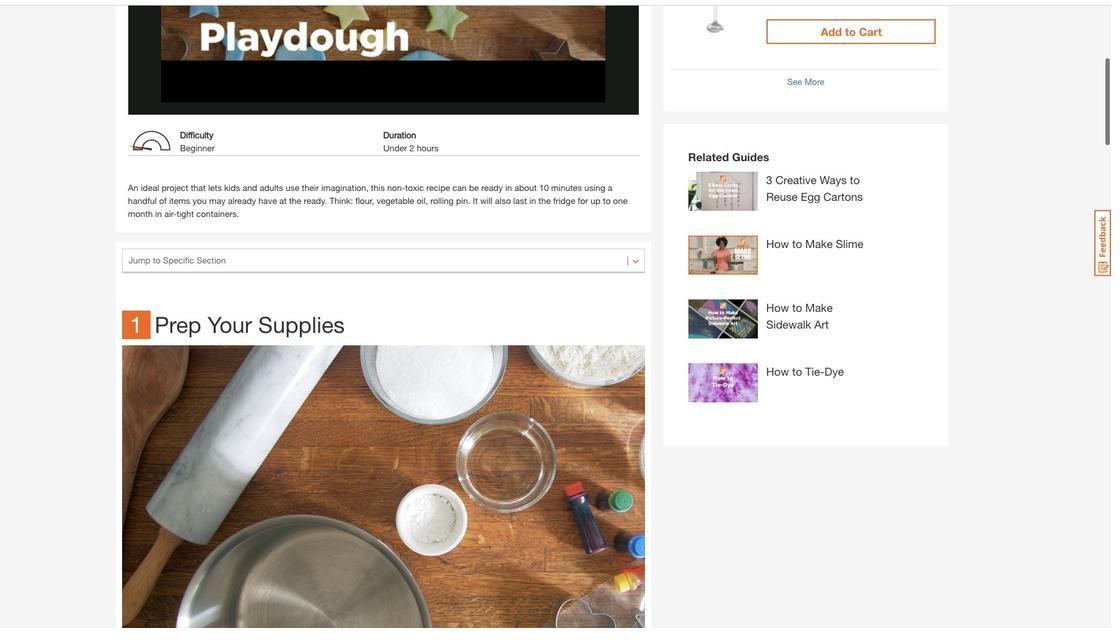 Task type: locate. For each thing, give the bounding box(es) containing it.
creative
[[776, 173, 817, 186]]

cart
[[859, 24, 882, 38]]

to right add
[[846, 24, 856, 38]]

to
[[846, 24, 856, 38], [850, 173, 860, 186], [603, 195, 611, 206], [793, 237, 803, 250], [153, 255, 161, 265], [793, 300, 803, 314], [793, 364, 803, 378]]

you
[[193, 195, 207, 206]]

1 vertical spatial how
[[767, 300, 790, 314]]

the
[[289, 195, 302, 206], [539, 195, 551, 206]]

to inside the how to make sidewalk art
[[793, 300, 803, 314]]

prep your supplies
[[155, 311, 345, 338]]

your
[[208, 311, 252, 338]]

related
[[689, 150, 729, 163]]

1
[[130, 311, 142, 338]]

recipe
[[427, 182, 450, 193]]

1 make from the top
[[806, 237, 833, 250]]

cartons
[[824, 189, 863, 203]]

be
[[469, 182, 479, 193]]

to inside an ideal project that lets kids and adults use their imagination, this non-toxic recipe can be ready in about 10 minutes using a handful of items you may already have at the ready. think: flour, vegetable oil, rolling pin. it will also last in the fridge for up to one month in air-tight containers.
[[603, 195, 611, 206]]

prep
[[155, 311, 201, 338]]

how left tie-
[[767, 364, 790, 378]]

hours
[[417, 142, 439, 153]]

make for slime
[[806, 237, 833, 250]]

jump
[[129, 255, 151, 265]]

one
[[613, 195, 628, 206]]

0 vertical spatial how
[[767, 237, 790, 250]]

to inside jump to specific section button
[[153, 255, 161, 265]]

difficulty
[[180, 129, 214, 140]]

to inside "how to tie-dye" link
[[793, 364, 803, 378]]

to for how to make sidewalk art
[[793, 300, 803, 314]]

how for how to tie-dye
[[767, 364, 790, 378]]

using
[[585, 182, 606, 193]]

will
[[481, 195, 493, 206]]

how inside the how to make sidewalk art
[[767, 300, 790, 314]]

egg
[[801, 189, 821, 203]]

essentials stainless steel sauce ladle image
[[676, 0, 755, 34]]

0 horizontal spatial in
[[155, 208, 162, 219]]

specific
[[163, 255, 194, 265]]

3 creative ways to reuse egg cartons image
[[689, 171, 758, 211]]

1 horizontal spatial in
[[506, 182, 512, 193]]

to inside add to cart button
[[846, 24, 856, 38]]

see more button
[[788, 70, 825, 86]]

to right up
[[603, 195, 611, 206]]

also
[[495, 195, 511, 206]]

1 horizontal spatial the
[[539, 195, 551, 206]]

1 the from the left
[[289, 195, 302, 206]]

adults
[[260, 182, 283, 193]]

2 make from the top
[[806, 300, 833, 314]]

how to make slime
[[767, 237, 864, 250]]

art
[[815, 317, 829, 331]]

project
[[162, 182, 189, 193]]

flour,
[[356, 195, 374, 206]]

3 creative ways to reuse egg cartons
[[767, 173, 863, 203]]

to inside how to make slime link
[[793, 237, 803, 250]]

section
[[197, 255, 226, 265]]

up
[[591, 195, 601, 206]]

dye
[[825, 364, 844, 378]]

3 how from the top
[[767, 364, 790, 378]]

add to cart button
[[767, 19, 937, 44]]

2 the from the left
[[539, 195, 551, 206]]

how
[[767, 237, 790, 250], [767, 300, 790, 314], [767, 364, 790, 378]]

to up the cartons
[[850, 173, 860, 186]]

to left tie-
[[793, 364, 803, 378]]

a
[[608, 182, 613, 193]]

jump to specific section button
[[122, 249, 645, 273]]

use
[[286, 182, 300, 193]]

how to tie-dye image
[[689, 363, 758, 402]]

make left slime
[[806, 237, 833, 250]]

tie-
[[806, 364, 825, 378]]

0 vertical spatial make
[[806, 237, 833, 250]]

make inside the how to make sidewalk art
[[806, 300, 833, 314]]

1 vertical spatial make
[[806, 300, 833, 314]]

rolling
[[431, 195, 454, 206]]

how to make sidewalk art
[[767, 300, 833, 331]]

in
[[506, 182, 512, 193], [530, 195, 536, 206], [155, 208, 162, 219]]

beginner
[[180, 142, 215, 153]]

2 vertical spatial how
[[767, 364, 790, 378]]

in up also
[[506, 182, 512, 193]]

in right last
[[530, 195, 536, 206]]

to right jump
[[153, 255, 161, 265]]

last
[[514, 195, 527, 206]]

feedback link image
[[1095, 210, 1112, 277]]

how for how to make sidewalk art
[[767, 300, 790, 314]]

how to make slime image
[[689, 235, 758, 274]]

make up "art" at the bottom right of the page
[[806, 300, 833, 314]]

to down 3 creative ways to reuse egg cartons link
[[793, 237, 803, 250]]

how to tie-dye link
[[689, 363, 875, 415]]

oil,
[[417, 195, 428, 206]]

the right at
[[289, 195, 302, 206]]

2 horizontal spatial in
[[530, 195, 536, 206]]

0 horizontal spatial the
[[289, 195, 302, 206]]

2 how from the top
[[767, 300, 790, 314]]

the down 10
[[539, 195, 551, 206]]

to up sidewalk
[[793, 300, 803, 314]]

their
[[302, 182, 319, 193]]

3 creative ways to reuse egg cartons link
[[689, 171, 875, 223]]

in left 'air-'
[[155, 208, 162, 219]]

how up sidewalk
[[767, 300, 790, 314]]

kids
[[224, 182, 240, 193]]

lets
[[208, 182, 222, 193]]

how down 3 creative ways to reuse egg cartons link
[[767, 237, 790, 250]]

1 how from the top
[[767, 237, 790, 250]]

duration under 2 hours
[[384, 129, 439, 153]]

how to make sidewalk art image
[[689, 299, 758, 338]]



Task type: vqa. For each thing, say whether or not it's contained in the screenshot.
the left WITH
no



Task type: describe. For each thing, give the bounding box(es) containing it.
toxic
[[405, 182, 424, 193]]

to inside 3 creative ways to reuse egg cartons
[[850, 173, 860, 186]]

make for sidewalk
[[806, 300, 833, 314]]

see more
[[788, 76, 825, 86]]

3
[[767, 173, 773, 186]]

ways
[[820, 173, 847, 186]]

have
[[259, 195, 277, 206]]

to for how to make slime
[[793, 237, 803, 250]]

non-
[[387, 182, 405, 193]]

to for how to tie-dye
[[793, 364, 803, 378]]

see
[[788, 76, 803, 86]]

add
[[821, 24, 843, 38]]

under
[[384, 142, 407, 153]]

1 vertical spatial in
[[530, 195, 536, 206]]

2
[[410, 142, 415, 153]]

to for add to cart
[[846, 24, 856, 38]]

how for how to make slime
[[767, 237, 790, 250]]

rolling pin, sauce pan, food coloring and other play dough supplies on a counter. image
[[122, 345, 645, 628]]

can
[[453, 182, 467, 193]]

slime
[[836, 237, 864, 250]]

month
[[128, 208, 153, 219]]

handful
[[128, 195, 157, 206]]

10
[[540, 182, 549, 193]]

and
[[243, 182, 257, 193]]

this
[[371, 182, 385, 193]]

fridge
[[553, 195, 576, 206]]

about
[[515, 182, 537, 193]]

ready
[[482, 182, 503, 193]]

supplies
[[258, 311, 345, 338]]

more
[[805, 76, 825, 86]]

for
[[578, 195, 589, 206]]

tight
[[177, 208, 194, 219]]

sidewalk
[[767, 317, 812, 331]]

that
[[191, 182, 206, 193]]

minutes
[[552, 182, 582, 193]]

already
[[228, 195, 256, 206]]

containers.
[[196, 208, 239, 219]]

jump to specific section
[[129, 255, 226, 265]]

air-
[[164, 208, 177, 219]]

to for jump to specific section
[[153, 255, 161, 265]]

how to tie-dye
[[767, 364, 844, 378]]

imagination,
[[321, 182, 369, 193]]

at
[[280, 195, 287, 206]]

reuse
[[767, 189, 798, 203]]

related guides
[[689, 150, 770, 163]]

an
[[128, 182, 138, 193]]

may
[[209, 195, 226, 206]]

vegetable
[[377, 195, 415, 206]]

guides
[[733, 150, 770, 163]]

2 vertical spatial in
[[155, 208, 162, 219]]

0 vertical spatial in
[[506, 182, 512, 193]]

duration
[[384, 129, 416, 140]]

pin.
[[456, 195, 471, 206]]

it
[[473, 195, 478, 206]]

think:
[[330, 195, 353, 206]]

difficulty beginner
[[180, 129, 215, 153]]

how to make sidewalk art link
[[689, 299, 875, 351]]

ready.
[[304, 195, 327, 206]]

add to cart
[[821, 24, 882, 38]]

of
[[159, 195, 167, 206]]

items
[[169, 195, 190, 206]]

ideal
[[141, 182, 159, 193]]

an ideal project that lets kids and adults use their imagination, this non-toxic recipe can be ready in about 10 minutes using a handful of items you may already have at the ready. think: flour, vegetable oil, rolling pin. it will also last in the fridge for up to one month in air-tight containers.
[[128, 182, 628, 219]]

thumbnail image
[[128, 0, 639, 102]]

how to make slime link
[[689, 235, 875, 287]]



